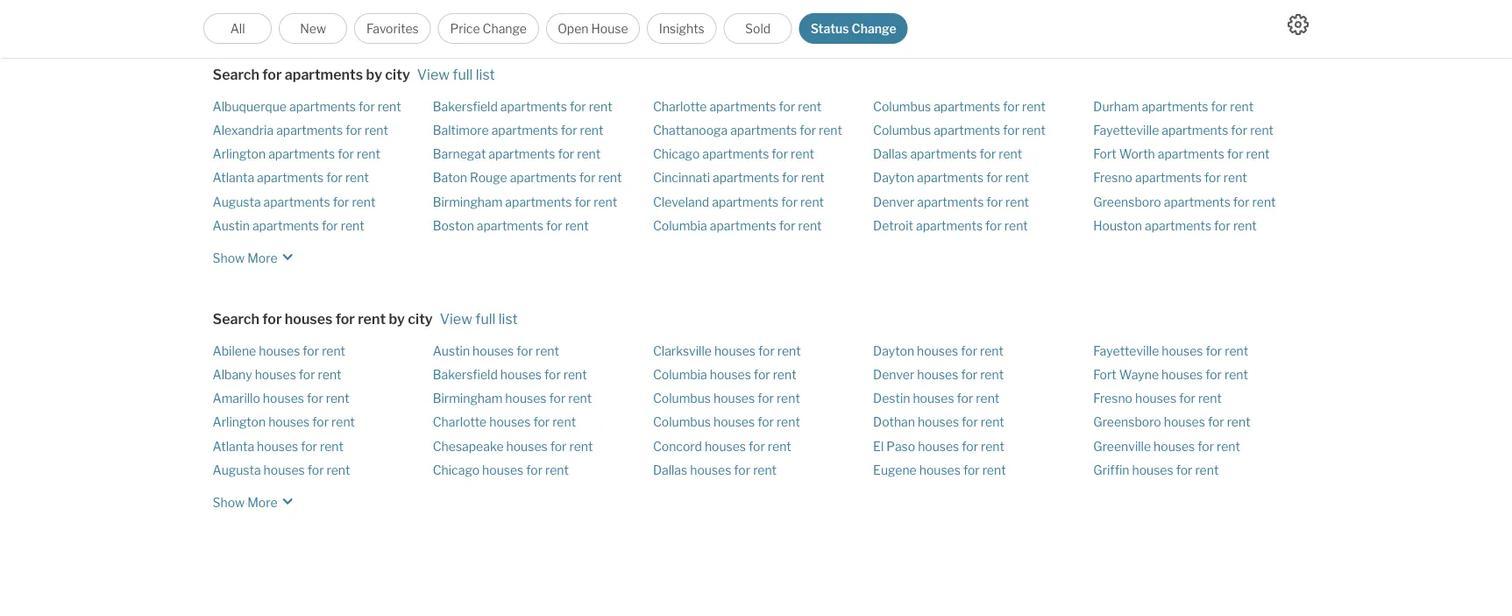Task type: locate. For each thing, give the bounding box(es) containing it.
Favorites radio
[[354, 13, 431, 44]]

2 bakersfield from the top
[[433, 368, 498, 383]]

houston
[[1094, 219, 1143, 234]]

1 vertical spatial fayetteville
[[1094, 344, 1159, 359]]

rent for atlanta houses for rent link
[[320, 440, 344, 454]]

arlington apartments for rent link
[[213, 147, 380, 162]]

denver houses for rent
[[873, 368, 1004, 383]]

2 columbus apartments for rent from the top
[[873, 123, 1046, 138]]

0 vertical spatial full
[[453, 66, 473, 83]]

houses for clarksville houses for rent link
[[715, 344, 756, 359]]

1 columbus houses for rent from the top
[[653, 392, 800, 407]]

houses down the abilene houses for rent link
[[255, 368, 296, 383]]

0 horizontal spatial austin
[[213, 219, 250, 234]]

full up austin houses for rent 'link' on the left bottom
[[476, 311, 496, 328]]

for for the denver houses for rent "link"
[[961, 368, 978, 383]]

0 vertical spatial show more link
[[213, 0, 299, 23]]

houses up el paso houses for rent link
[[918, 416, 959, 431]]

for up the abilene houses for rent link
[[262, 311, 282, 328]]

rent for bakersfield apartments for rent link at the top of page
[[589, 99, 613, 114]]

for up chattanooga apartments for rent link
[[779, 99, 796, 114]]

2 denver from the top
[[873, 368, 915, 383]]

1 horizontal spatial list
[[499, 311, 518, 328]]

1 vertical spatial columbus apartments for rent
[[873, 123, 1046, 138]]

0 vertical spatial fort
[[1094, 147, 1117, 162]]

houses down concord houses for rent link
[[690, 463, 732, 478]]

0 vertical spatial columbia
[[653, 219, 707, 234]]

2 vertical spatial more
[[247, 496, 278, 511]]

list down price change
[[476, 66, 495, 83]]

houses down the greenville houses for rent
[[1132, 463, 1174, 478]]

chicago for chicago apartments for rent
[[653, 147, 700, 162]]

greensboro for greensboro houses for rent
[[1094, 416, 1162, 431]]

show down austin apartments for rent link
[[213, 251, 245, 266]]

view up austin houses for rent 'link' on the left bottom
[[440, 311, 473, 328]]

columbia down cleveland
[[653, 219, 707, 234]]

for up birmingham apartments for rent
[[579, 171, 596, 186]]

2 vertical spatial show more link
[[213, 486, 299, 513]]

columbus houses for rent link down columbia houses for rent link
[[653, 392, 800, 407]]

for up the arlington houses for rent
[[307, 392, 323, 407]]

1 columbus apartments for rent link from the top
[[873, 99, 1046, 114]]

destin
[[873, 392, 911, 407]]

denver up detroit
[[873, 195, 915, 210]]

1 vertical spatial greensboro
[[1094, 416, 1162, 431]]

0 vertical spatial chicago
[[653, 147, 700, 162]]

1 horizontal spatial dallas
[[873, 147, 908, 162]]

fayetteville for fayetteville houses for rent
[[1094, 344, 1159, 359]]

fayetteville houses for rent link
[[1094, 344, 1249, 359]]

1 vertical spatial columbus apartments for rent link
[[873, 123, 1046, 138]]

dayton for dayton houses for rent
[[873, 344, 915, 359]]

for down greensboro houses for rent
[[1198, 440, 1214, 454]]

for down 'clarksville houses for rent' on the bottom of the page
[[754, 368, 770, 383]]

dallas houses for rent link
[[653, 463, 777, 478]]

houses for the greensboro houses for rent "link" at the right
[[1164, 416, 1206, 431]]

apartments for the dayton apartments for rent link
[[917, 171, 984, 186]]

columbia down clarksville
[[653, 368, 707, 383]]

2 vertical spatial show
[[213, 496, 245, 511]]

rent for chicago houses for rent link in the bottom left of the page
[[545, 463, 569, 478]]

search for search for houses for rent by city
[[213, 311, 260, 328]]

apartments for cincinnati apartments for rent link
[[713, 171, 780, 186]]

for down albuquerque apartments for rent at the left
[[346, 123, 362, 138]]

austin for austin apartments for rent
[[213, 219, 250, 234]]

1 vertical spatial view full list link
[[440, 311, 518, 328]]

chicago
[[653, 147, 700, 162], [433, 463, 480, 478]]

rent for fayetteville apartments for rent link
[[1250, 123, 1274, 138]]

0 vertical spatial denver
[[873, 195, 915, 210]]

houses down the 'dayton houses for rent'
[[917, 368, 959, 383]]

for down search for apartments by city view full list
[[359, 99, 375, 114]]

rent for durham apartments for rent "link"
[[1230, 99, 1254, 114]]

0 vertical spatial view full list link
[[417, 66, 495, 83]]

1 horizontal spatial by
[[389, 311, 405, 328]]

bakersfield for bakersfield apartments for rent
[[433, 99, 498, 114]]

show more link for apartments
[[213, 242, 299, 268]]

chesapeake houses for rent
[[433, 440, 593, 454]]

for down birmingham apartments for rent
[[546, 219, 563, 234]]

houses up denver houses for rent
[[917, 344, 959, 359]]

2 greensboro from the top
[[1094, 416, 1162, 431]]

show more
[[213, 6, 278, 21], [213, 251, 278, 266], [213, 496, 278, 511]]

0 vertical spatial arlington
[[213, 147, 266, 162]]

for down el paso houses for rent link
[[964, 463, 980, 478]]

columbus apartments for rent
[[873, 99, 1046, 114], [873, 123, 1046, 138]]

chicago apartments for rent link
[[653, 147, 815, 162]]

augusta
[[213, 195, 261, 210], [213, 463, 261, 478]]

1 vertical spatial columbia
[[653, 368, 707, 383]]

2 columbus apartments for rent link from the top
[[873, 123, 1046, 138]]

2 fort from the top
[[1094, 368, 1117, 383]]

for down atlanta apartments for rent link
[[333, 195, 349, 210]]

2 show more from the top
[[213, 251, 278, 266]]

for down concord houses for rent link
[[734, 463, 751, 478]]

for up fort wayne houses for rent
[[1206, 344, 1222, 359]]

for up albany houses for rent
[[303, 344, 319, 359]]

city
[[385, 66, 410, 83], [408, 311, 433, 328]]

columbus houses for rent
[[653, 392, 800, 407], [653, 416, 800, 431]]

fort worth apartments for rent link
[[1094, 147, 1270, 162]]

bakersfield houses for rent link
[[433, 368, 587, 383]]

2 vertical spatial show more
[[213, 496, 278, 511]]

0 vertical spatial columbus houses for rent
[[653, 392, 800, 407]]

2 atlanta from the top
[[213, 440, 254, 454]]

rent for destin houses for rent link
[[976, 392, 1000, 407]]

rent for birmingham houses for rent link
[[568, 392, 592, 407]]

2 show more link from the top
[[213, 242, 299, 268]]

1 vertical spatial show more
[[213, 251, 278, 266]]

apartments for "barnegat apartments for rent" "link"
[[489, 147, 555, 162]]

1 vertical spatial dallas
[[653, 463, 688, 478]]

show more link left 'new'
[[213, 0, 299, 23]]

show for search for houses for rent by city
[[213, 496, 245, 511]]

city down favorites option
[[385, 66, 410, 83]]

3 show more from the top
[[213, 496, 278, 511]]

1 vertical spatial dayton
[[873, 344, 915, 359]]

for down charlotte apartments for rent link
[[800, 123, 816, 138]]

houses for augusta houses for rent link
[[264, 463, 305, 478]]

0 horizontal spatial charlotte
[[433, 416, 487, 431]]

apartments for detroit apartments for rent link
[[916, 219, 983, 234]]

dallas up dayton apartments for rent
[[873, 147, 908, 162]]

1 vertical spatial by
[[389, 311, 405, 328]]

clarksville houses for rent
[[653, 344, 801, 359]]

alexandria apartments for rent link
[[213, 123, 388, 138]]

fresno houses for rent link
[[1094, 392, 1222, 407]]

atlanta for atlanta houses for rent
[[213, 440, 254, 454]]

rent for 'baltimore apartments for rent' link
[[580, 123, 604, 138]]

columbus houses for rent link
[[653, 392, 800, 407], [653, 416, 800, 431]]

3 show from the top
[[213, 496, 245, 511]]

boston apartments for rent
[[433, 219, 589, 234]]

columbia houses for rent link
[[653, 368, 797, 383]]

0 horizontal spatial dallas
[[653, 463, 688, 478]]

baltimore apartments for rent
[[433, 123, 604, 138]]

arlington for arlington apartments for rent
[[213, 147, 266, 162]]

city up austin houses for rent 'link' on the left bottom
[[408, 311, 433, 328]]

dallas apartments for rent link
[[873, 147, 1023, 162]]

abilene houses for rent link
[[213, 344, 346, 359]]

show more down austin apartments for rent link
[[213, 251, 278, 266]]

apartments for durham apartments for rent "link"
[[1142, 99, 1209, 114]]

for for griffin houses for rent 'link'
[[1176, 463, 1193, 478]]

1 vertical spatial list
[[499, 311, 518, 328]]

1 vertical spatial search
[[213, 311, 260, 328]]

dayton houses for rent
[[873, 344, 1004, 359]]

1 vertical spatial bakersfield
[[433, 368, 498, 383]]

greensboro houses for rent
[[1094, 416, 1251, 431]]

2 columbus houses for rent from the top
[[653, 416, 800, 431]]

show down the 'augusta houses for rent'
[[213, 496, 245, 511]]

fort for fort worth apartments for rent
[[1094, 147, 1117, 162]]

2 arlington from the top
[[213, 416, 266, 431]]

clarksville
[[653, 344, 712, 359]]

show more link down "austin apartments for rent"
[[213, 242, 299, 268]]

rent for 1st columbus houses for rent link from the bottom
[[777, 416, 800, 431]]

1 vertical spatial denver
[[873, 368, 915, 383]]

2 more from the top
[[247, 251, 278, 266]]

0 vertical spatial fresno
[[1094, 171, 1133, 186]]

change right price
[[483, 21, 527, 36]]

austin houses for rent link
[[433, 344, 559, 359]]

chicago down chesapeake
[[433, 463, 480, 478]]

birmingham houses for rent
[[433, 392, 592, 407]]

show more down the 'augusta houses for rent'
[[213, 496, 278, 511]]

show left 'new'
[[213, 6, 245, 21]]

0 vertical spatial augusta
[[213, 195, 261, 210]]

1 columbus apartments for rent from the top
[[873, 99, 1046, 114]]

view down favorites option
[[417, 66, 450, 83]]

for up dayton apartments for rent
[[980, 147, 996, 162]]

greenville
[[1094, 440, 1151, 454]]

rent for charlotte apartments for rent link
[[798, 99, 822, 114]]

austin
[[213, 219, 250, 234], [433, 344, 470, 359]]

1 vertical spatial birmingham
[[433, 392, 503, 407]]

0 vertical spatial search
[[213, 66, 260, 83]]

apartments for birmingham apartments for rent link
[[505, 195, 572, 210]]

for for birmingham apartments for rent link
[[575, 195, 591, 210]]

for down fayetteville houses for rent at the bottom of the page
[[1206, 368, 1222, 383]]

rent for amarillo houses for rent link
[[326, 392, 350, 407]]

0 horizontal spatial list
[[476, 66, 495, 83]]

augusta up "austin apartments for rent"
[[213, 195, 261, 210]]

for down bakersfield apartments for rent link at the top of page
[[561, 123, 577, 138]]

arlington down amarillo
[[213, 416, 266, 431]]

favorites
[[367, 21, 419, 36]]

1 vertical spatial chicago
[[433, 463, 480, 478]]

for down 'bakersfield houses for rent'
[[549, 392, 566, 407]]

for down charlotte houses for rent link
[[550, 440, 567, 454]]

for for columbia houses for rent link
[[754, 368, 770, 383]]

houses for the abilene houses for rent link
[[259, 344, 300, 359]]

0 vertical spatial columbus apartments for rent
[[873, 99, 1046, 114]]

open house
[[558, 21, 628, 36]]

for up greensboro houses for rent
[[1179, 392, 1196, 407]]

dayton up detroit
[[873, 171, 915, 186]]

for up the greenville houses for rent
[[1208, 416, 1225, 431]]

dayton for dayton apartments for rent
[[873, 171, 915, 186]]

for up denver houses for rent
[[961, 344, 978, 359]]

more down "austin apartments for rent"
[[247, 251, 278, 266]]

1 horizontal spatial change
[[852, 21, 897, 36]]

2 birmingham from the top
[[433, 392, 503, 407]]

houses for the dayton houses for rent link in the right bottom of the page
[[917, 344, 959, 359]]

1 horizontal spatial charlotte
[[653, 99, 707, 114]]

houses for concord houses for rent link
[[705, 440, 746, 454]]

for up albuquerque
[[262, 66, 282, 83]]

1 vertical spatial augusta
[[213, 463, 261, 478]]

1 horizontal spatial chicago
[[653, 147, 700, 162]]

1 atlanta from the top
[[213, 171, 254, 186]]

houses down amarillo houses for rent
[[268, 416, 310, 431]]

change right status
[[852, 21, 897, 36]]

for for 1st columbus houses for rent link from the bottom
[[758, 416, 774, 431]]

chicago up cincinnati
[[653, 147, 700, 162]]

1 vertical spatial fort
[[1094, 368, 1117, 383]]

0 horizontal spatial full
[[453, 66, 473, 83]]

0 vertical spatial atlanta
[[213, 171, 254, 186]]

option group containing all
[[204, 13, 908, 44]]

price change
[[450, 21, 527, 36]]

for for chesapeake houses for rent link
[[550, 440, 567, 454]]

status change
[[811, 21, 897, 36]]

for up dallas houses for rent link
[[749, 440, 765, 454]]

for for boston apartments for rent link
[[546, 219, 563, 234]]

for down the cincinnati apartments for rent
[[782, 195, 798, 210]]

for up eugene houses for rent link
[[962, 440, 979, 454]]

houses for eugene houses for rent link
[[920, 463, 961, 478]]

1 vertical spatial columbus houses for rent link
[[653, 416, 800, 431]]

arlington apartments for rent
[[213, 147, 380, 162]]

1 vertical spatial arlington
[[213, 416, 266, 431]]

rent for charlotte houses for rent link
[[553, 416, 576, 431]]

denver apartments for rent link
[[873, 195, 1029, 210]]

for up el paso houses for rent
[[962, 416, 978, 431]]

1 vertical spatial full
[[476, 311, 496, 328]]

for down denver apartments for rent
[[986, 219, 1002, 234]]

1 bakersfield from the top
[[433, 99, 498, 114]]

arlington
[[213, 147, 266, 162], [213, 416, 266, 431]]

1 denver from the top
[[873, 195, 915, 210]]

greenville houses for rent
[[1094, 440, 1241, 454]]

show more link down the 'augusta houses for rent'
[[213, 486, 299, 513]]

dothan houses for rent link
[[873, 416, 1005, 431]]

2 change from the left
[[852, 21, 897, 36]]

1 vertical spatial charlotte
[[433, 416, 487, 431]]

show more for search for houses for rent by city view full list
[[213, 496, 278, 511]]

rent for austin houses for rent 'link' on the left bottom
[[536, 344, 559, 359]]

search up albuquerque
[[213, 66, 260, 83]]

houses up augusta houses for rent link
[[257, 440, 298, 454]]

0 vertical spatial by
[[366, 66, 382, 83]]

1 vertical spatial columbus houses for rent
[[653, 416, 800, 431]]

1 greensboro from the top
[[1094, 195, 1162, 210]]

houses for the dothan houses for rent link on the right
[[918, 416, 959, 431]]

houses for columbia houses for rent link
[[710, 368, 751, 383]]

rent for chesapeake houses for rent link
[[569, 440, 593, 454]]

atlanta
[[213, 171, 254, 186], [213, 440, 254, 454]]

view full list link
[[417, 66, 495, 83], [440, 311, 518, 328]]

insights
[[659, 21, 705, 36]]

rent for fayetteville houses for rent link
[[1225, 344, 1249, 359]]

1 vertical spatial show more link
[[213, 242, 299, 268]]

for down cleveland apartments for rent
[[779, 219, 796, 234]]

houses down el paso houses for rent
[[920, 463, 961, 478]]

2 fayetteville from the top
[[1094, 344, 1159, 359]]

for down the alexandria apartments for rent 'link' on the left top of page
[[338, 147, 354, 162]]

for down the 'dayton houses for rent'
[[961, 368, 978, 383]]

houses up the abilene houses for rent link
[[285, 311, 333, 328]]

0 vertical spatial bakersfield
[[433, 99, 498, 114]]

show more left 'new'
[[213, 6, 278, 21]]

view full list link for list
[[417, 66, 495, 83]]

for for fresno apartments for rent link
[[1205, 171, 1221, 186]]

cleveland
[[653, 195, 710, 210]]

1 dayton from the top
[[873, 171, 915, 186]]

1 vertical spatial austin
[[433, 344, 470, 359]]

2 fresno from the top
[[1094, 392, 1133, 407]]

fresno apartments for rent link
[[1094, 171, 1247, 186]]

1 fresno from the top
[[1094, 171, 1133, 186]]

2 augusta from the top
[[213, 463, 261, 478]]

3 more from the top
[[247, 496, 278, 511]]

columbia for columbia houses for rent
[[653, 368, 707, 383]]

columbus apartments for rent link
[[873, 99, 1046, 114], [873, 123, 1046, 138]]

houses up 'bakersfield houses for rent' link
[[473, 344, 514, 359]]

1 search from the top
[[213, 66, 260, 83]]

columbus houses for rent down columbia houses for rent link
[[653, 392, 800, 407]]

1 horizontal spatial austin
[[433, 344, 470, 359]]

1 vertical spatial fresno
[[1094, 392, 1133, 407]]

for for the dayton apartments for rent link
[[987, 171, 1003, 186]]

view full list link down price
[[417, 66, 495, 83]]

1 change from the left
[[483, 21, 527, 36]]

bakersfield down austin houses for rent 'link' on the left bottom
[[433, 368, 498, 383]]

apartments
[[285, 66, 363, 83], [289, 99, 356, 114], [501, 99, 567, 114], [710, 99, 776, 114], [934, 99, 1001, 114], [1142, 99, 1209, 114], [276, 123, 343, 138], [492, 123, 558, 138], [731, 123, 797, 138], [934, 123, 1001, 138], [1162, 123, 1229, 138], [268, 147, 335, 162], [489, 147, 555, 162], [703, 147, 769, 162], [911, 147, 977, 162], [1158, 147, 1225, 162], [257, 171, 324, 186], [510, 171, 577, 186], [713, 171, 780, 186], [917, 171, 984, 186], [1135, 171, 1202, 186], [264, 195, 330, 210], [505, 195, 572, 210], [712, 195, 779, 210], [917, 195, 984, 210], [1164, 195, 1231, 210], [252, 219, 319, 234], [477, 219, 544, 234], [710, 219, 777, 234], [916, 219, 983, 234], [1145, 219, 1212, 234]]

1 show more from the top
[[213, 6, 278, 21]]

apartments for fresno apartments for rent link
[[1135, 171, 1202, 186]]

change
[[483, 21, 527, 36], [852, 21, 897, 36]]

for for greenville houses for rent link
[[1198, 440, 1214, 454]]

houses down chesapeake houses for rent link
[[482, 463, 524, 478]]

greenville houses for rent link
[[1094, 440, 1241, 454]]

0 vertical spatial greensboro
[[1094, 195, 1162, 210]]

for up cleveland apartments for rent
[[782, 171, 799, 186]]

apartments for cleveland apartments for rent 'link'
[[712, 195, 779, 210]]

dallas houses for rent
[[653, 463, 777, 478]]

1 vertical spatial show
[[213, 251, 245, 266]]

1 vertical spatial more
[[247, 251, 278, 266]]

1 vertical spatial atlanta
[[213, 440, 254, 454]]

eugene houses for rent link
[[873, 463, 1006, 478]]

for for chattanooga apartments for rent link
[[800, 123, 816, 138]]

rent for dallas apartments for rent link
[[999, 147, 1023, 162]]

houses for chicago houses for rent link in the bottom left of the page
[[482, 463, 524, 478]]

0 vertical spatial dayton
[[873, 171, 915, 186]]

status
[[811, 21, 849, 36]]

dothan houses for rent
[[873, 416, 1005, 431]]

fort left 'worth'
[[1094, 147, 1117, 162]]

el paso houses for rent link
[[873, 440, 1005, 454]]

baton rouge apartments for rent link
[[433, 171, 622, 186]]

for for concord houses for rent link
[[749, 440, 765, 454]]

0 vertical spatial fayetteville
[[1094, 123, 1159, 138]]

houses down greensboro houses for rent
[[1154, 440, 1195, 454]]

birmingham for birmingham houses for rent
[[433, 392, 503, 407]]

0 vertical spatial dallas
[[873, 147, 908, 162]]

houses down fayetteville houses for rent at the bottom of the page
[[1162, 368, 1203, 383]]

dallas down concord
[[653, 463, 688, 478]]

fort
[[1094, 147, 1117, 162], [1094, 368, 1117, 383]]

columbus houses for rent for 1st columbus houses for rent link from the bottom
[[653, 416, 800, 431]]

cleveland apartments for rent
[[653, 195, 824, 210]]

0 vertical spatial columbus houses for rent link
[[653, 392, 800, 407]]

0 vertical spatial birmingham
[[433, 195, 503, 210]]

for up chesapeake houses for rent
[[533, 416, 550, 431]]

for for 'baltimore apartments for rent' link
[[561, 123, 577, 138]]

0 vertical spatial charlotte
[[653, 99, 707, 114]]

more
[[247, 6, 278, 21], [247, 251, 278, 266], [247, 496, 278, 511]]

0 vertical spatial columbus apartments for rent link
[[873, 99, 1046, 114]]

show more link
[[213, 0, 299, 23], [213, 242, 299, 268], [213, 486, 299, 513]]

2 search from the top
[[213, 311, 260, 328]]

0 horizontal spatial chicago
[[433, 463, 480, 478]]

columbia houses for rent
[[653, 368, 797, 383]]

full down price
[[453, 66, 473, 83]]

dothan
[[873, 416, 915, 431]]

houses up fort wayne houses for rent "link"
[[1162, 344, 1203, 359]]

dayton
[[873, 171, 915, 186], [873, 344, 915, 359]]

rent for the alexandria apartments for rent 'link' on the left top of page
[[365, 123, 388, 138]]

for up amarillo houses for rent link
[[299, 368, 315, 383]]

3 show more link from the top
[[213, 486, 299, 513]]

clarksville houses for rent link
[[653, 344, 801, 359]]

0 vertical spatial austin
[[213, 219, 250, 234]]

baltimore apartments for rent link
[[433, 123, 604, 138]]

0 vertical spatial city
[[385, 66, 410, 83]]

1 arlington from the top
[[213, 147, 266, 162]]

houston apartments for rent
[[1094, 219, 1257, 234]]

0 vertical spatial show more
[[213, 6, 278, 21]]

apartments for charlotte apartments for rent link
[[710, 99, 776, 114]]

for up denver apartments for rent
[[987, 171, 1003, 186]]

amarillo
[[213, 392, 260, 407]]

fort wayne houses for rent
[[1094, 368, 1249, 383]]

1 fayetteville from the top
[[1094, 123, 1159, 138]]

for down atlanta houses for rent link
[[308, 463, 324, 478]]

option group
[[204, 13, 908, 44]]

rent for the abilene houses for rent link
[[322, 344, 346, 359]]

for down chesapeake houses for rent
[[526, 463, 543, 478]]

2 show from the top
[[213, 251, 245, 266]]

for for denver apartments for rent link
[[987, 195, 1003, 210]]

for for fayetteville houses for rent link
[[1206, 344, 1222, 359]]

albuquerque
[[213, 99, 287, 114]]

concord houses for rent
[[653, 440, 792, 454]]

2 columbia from the top
[[653, 368, 707, 383]]

rent for greensboro apartments for rent link
[[1253, 195, 1276, 210]]

more down the 'augusta houses for rent'
[[247, 496, 278, 511]]

0 vertical spatial more
[[247, 6, 278, 21]]

albany houses for rent link
[[213, 368, 342, 383]]

for for the greensboro houses for rent "link" at the right
[[1208, 416, 1225, 431]]

1 augusta from the top
[[213, 195, 261, 210]]

chesapeake houses for rent link
[[433, 440, 593, 454]]

1 fort from the top
[[1094, 147, 1117, 162]]

columbus
[[873, 99, 931, 114], [873, 123, 931, 138], [653, 392, 711, 407], [653, 416, 711, 431]]

bakersfield apartments for rent
[[433, 99, 613, 114]]

1 columbia from the top
[[653, 219, 707, 234]]

0 vertical spatial show
[[213, 6, 245, 21]]

1 birmingham from the top
[[433, 195, 503, 210]]

rent for dallas houses for rent link
[[753, 463, 777, 478]]

for up 'concord houses for rent'
[[758, 416, 774, 431]]

houses down the denver houses for rent "link"
[[913, 392, 955, 407]]

houses up 'dallas houses for rent'
[[705, 440, 746, 454]]

0 vertical spatial view
[[417, 66, 450, 83]]

for down the greenville houses for rent
[[1176, 463, 1193, 478]]

view full list link up austin houses for rent 'link' on the left bottom
[[440, 311, 518, 328]]

0 horizontal spatial change
[[483, 21, 527, 36]]

chicago houses for rent
[[433, 463, 569, 478]]

houses for destin houses for rent link
[[913, 392, 955, 407]]

Status Change radio
[[799, 13, 908, 44]]

houses down 'bakersfield houses for rent'
[[505, 392, 547, 407]]

charlotte up chattanooga at top
[[653, 99, 707, 114]]

rouge
[[470, 171, 507, 186]]

greensboro houses for rent link
[[1094, 416, 1251, 431]]

birmingham up charlotte houses for rent
[[433, 392, 503, 407]]

houses
[[285, 311, 333, 328], [259, 344, 300, 359], [473, 344, 514, 359], [715, 344, 756, 359], [917, 344, 959, 359], [1162, 344, 1203, 359], [255, 368, 296, 383], [501, 368, 542, 383], [710, 368, 751, 383], [917, 368, 959, 383], [1162, 368, 1203, 383], [263, 392, 304, 407], [505, 392, 547, 407], [714, 392, 755, 407], [913, 392, 955, 407], [1135, 392, 1177, 407], [268, 416, 310, 431], [489, 416, 531, 431], [714, 416, 755, 431], [918, 416, 959, 431], [1164, 416, 1206, 431], [257, 440, 298, 454], [506, 440, 548, 454], [705, 440, 746, 454], [918, 440, 959, 454], [1154, 440, 1195, 454], [264, 463, 305, 478], [482, 463, 524, 478], [690, 463, 732, 478], [920, 463, 961, 478], [1132, 463, 1174, 478]]

fort wayne houses for rent link
[[1094, 368, 1249, 383]]

2 dayton from the top
[[873, 344, 915, 359]]

atlanta down amarillo
[[213, 440, 254, 454]]

rent for chattanooga apartments for rent link
[[819, 123, 843, 138]]



Task type: vqa. For each thing, say whether or not it's contained in the screenshot.
CHARLOTTE APARTMENTS FOR RENT
yes



Task type: describe. For each thing, give the bounding box(es) containing it.
search for apartments by city view full list
[[213, 66, 495, 83]]

atlanta apartments for rent link
[[213, 171, 369, 186]]

austin apartments for rent
[[213, 219, 364, 234]]

el paso houses for rent
[[873, 440, 1005, 454]]

fayetteville apartments for rent link
[[1094, 123, 1274, 138]]

New radio
[[279, 13, 347, 44]]

1 show more link from the top
[[213, 0, 299, 23]]

for for fresno houses for rent "link"
[[1179, 392, 1196, 407]]

houses for charlotte houses for rent link
[[489, 416, 531, 431]]

dayton apartments for rent
[[873, 171, 1029, 186]]

houses for arlington houses for rent link
[[268, 416, 310, 431]]

apartments for houston apartments for rent link
[[1145, 219, 1212, 234]]

show more for search for apartments by city view full list
[[213, 251, 278, 266]]

denver houses for rent link
[[873, 368, 1004, 383]]

houses down columbia houses for rent link
[[714, 392, 755, 407]]

rent for "barnegat apartments for rent" "link"
[[577, 147, 601, 162]]

apartments for boston apartments for rent link
[[477, 219, 544, 234]]

albany
[[213, 368, 252, 383]]

Insights radio
[[647, 13, 717, 44]]

apartments for arlington apartments for rent link
[[268, 147, 335, 162]]

fort for fort wayne houses for rent
[[1094, 368, 1117, 383]]

rent for 'bakersfield houses for rent' link
[[564, 368, 587, 383]]

chicago apartments for rent
[[653, 147, 815, 162]]

columbus houses for rent for 1st columbus houses for rent link
[[653, 392, 800, 407]]

view full list link for view
[[440, 311, 518, 328]]

for down fayetteville apartments for rent link
[[1227, 147, 1244, 162]]

bakersfield for bakersfield houses for rent
[[433, 368, 498, 383]]

0 horizontal spatial by
[[366, 66, 382, 83]]

charlotte houses for rent link
[[433, 416, 576, 431]]

1 vertical spatial city
[[408, 311, 433, 328]]

for for albany houses for rent link
[[299, 368, 315, 383]]

sold
[[745, 21, 771, 36]]

house
[[591, 21, 628, 36]]

rent for clarksville houses for rent link
[[778, 344, 801, 359]]

All radio
[[204, 13, 272, 44]]

for up dallas apartments for rent link
[[1003, 99, 1020, 114]]

for for the alexandria apartments for rent 'link' on the left top of page
[[346, 123, 362, 138]]

1 columbus houses for rent link from the top
[[653, 392, 800, 407]]

houses for atlanta houses for rent link
[[257, 440, 298, 454]]

durham apartments for rent
[[1094, 99, 1254, 114]]

atlanta houses for rent
[[213, 440, 344, 454]]

2 columbus houses for rent link from the top
[[653, 416, 800, 431]]

for for "barnegat apartments for rent" "link"
[[558, 147, 574, 162]]

barnegat
[[433, 147, 486, 162]]

atlanta for atlanta apartments for rent
[[213, 171, 254, 186]]

for for chicago apartments for rent link
[[772, 147, 788, 162]]

destin houses for rent
[[873, 392, 1000, 407]]

change for price change
[[483, 21, 527, 36]]

for for cleveland apartments for rent 'link'
[[782, 195, 798, 210]]

more for apartments
[[247, 251, 278, 266]]

charlotte houses for rent
[[433, 416, 576, 431]]

detroit apartments for rent link
[[873, 219, 1028, 234]]

fresno for fresno houses for rent
[[1094, 392, 1133, 407]]

boston
[[433, 219, 474, 234]]

baton
[[433, 171, 467, 186]]

for for atlanta apartments for rent link
[[326, 171, 343, 186]]

rent for augusta houses for rent link
[[327, 463, 350, 478]]

Price Change radio
[[438, 13, 539, 44]]

eugene houses for rent
[[873, 463, 1006, 478]]

amarillo houses for rent link
[[213, 392, 350, 407]]

houses for griffin houses for rent 'link'
[[1132, 463, 1174, 478]]

barnegat apartments for rent link
[[433, 147, 601, 162]]

rent for concord houses for rent link
[[768, 440, 792, 454]]

for for cincinnati apartments for rent link
[[782, 171, 799, 186]]

columbia for columbia apartments for rent
[[653, 219, 707, 234]]

for for eugene houses for rent link
[[964, 463, 980, 478]]

0 vertical spatial list
[[476, 66, 495, 83]]

apartments for chattanooga apartments for rent link
[[731, 123, 797, 138]]

for for arlington houses for rent link
[[312, 416, 329, 431]]

barnegat apartments for rent
[[433, 147, 601, 162]]

1 show from the top
[[213, 6, 245, 21]]

rent for the dayton apartments for rent link
[[1006, 171, 1029, 186]]

chattanooga apartments for rent link
[[653, 123, 843, 138]]

rent for the greensboro houses for rent "link" at the right
[[1227, 416, 1251, 431]]

for for detroit apartments for rent link
[[986, 219, 1002, 234]]

dayton houses for rent link
[[873, 344, 1004, 359]]

more for houses
[[247, 496, 278, 511]]

houses down the dothan houses for rent link on the right
[[918, 440, 959, 454]]

for for charlotte houses for rent link
[[533, 416, 550, 431]]

eugene
[[873, 463, 917, 478]]

augusta apartments for rent
[[213, 195, 376, 210]]

wayne
[[1120, 368, 1159, 383]]

fresno houses for rent
[[1094, 392, 1222, 407]]

rent for boston apartments for rent link
[[565, 219, 589, 234]]

paso
[[887, 440, 916, 454]]

for up abilene houses for rent
[[336, 311, 355, 328]]

cincinnati apartments for rent link
[[653, 171, 825, 186]]

apartments for atlanta apartments for rent link
[[257, 171, 324, 186]]

houses up 'concord houses for rent'
[[714, 416, 755, 431]]

cincinnati
[[653, 171, 710, 186]]

rent for detroit apartments for rent link
[[1005, 219, 1028, 234]]

fayetteville houses for rent
[[1094, 344, 1249, 359]]

greensboro for greensboro apartments for rent
[[1094, 195, 1162, 210]]

concord houses for rent link
[[653, 440, 792, 454]]

abilene houses for rent
[[213, 344, 346, 359]]

austin houses for rent
[[433, 344, 559, 359]]

griffin houses for rent
[[1094, 463, 1219, 478]]

amarillo houses for rent
[[213, 392, 350, 407]]

apartments for bakersfield apartments for rent link at the top of page
[[501, 99, 567, 114]]

augusta apartments for rent link
[[213, 195, 376, 210]]

for for 1st columbus houses for rent link
[[758, 392, 774, 407]]

durham
[[1094, 99, 1139, 114]]

alexandria apartments for rent
[[213, 123, 388, 138]]

all
[[230, 21, 245, 36]]

rent for fresno apartments for rent link
[[1224, 171, 1247, 186]]

apartments for albuquerque apartments for rent link
[[289, 99, 356, 114]]

houses for amarillo houses for rent link
[[263, 392, 304, 407]]

1 horizontal spatial full
[[476, 311, 496, 328]]

destin houses for rent link
[[873, 392, 1000, 407]]

chicago houses for rent link
[[433, 463, 569, 478]]

for for greensboro apartments for rent link
[[1234, 195, 1250, 210]]

greensboro apartments for rent link
[[1094, 195, 1276, 210]]

worth
[[1120, 147, 1155, 162]]

for for amarillo houses for rent link
[[307, 392, 323, 407]]

cleveland apartments for rent link
[[653, 195, 824, 210]]

arlington for arlington houses for rent
[[213, 416, 266, 431]]

alexandria
[[213, 123, 274, 138]]

apartments for denver apartments for rent link
[[917, 195, 984, 210]]

houses for albany houses for rent link
[[255, 368, 296, 383]]

birmingham houses for rent link
[[433, 392, 592, 407]]

rent for atlanta apartments for rent link
[[345, 171, 369, 186]]

for for durham apartments for rent "link"
[[1211, 99, 1228, 114]]

bakersfield apartments for rent link
[[433, 99, 613, 114]]

baltimore
[[433, 123, 489, 138]]

chattanooga apartments for rent
[[653, 123, 843, 138]]

houses for greenville houses for rent link
[[1154, 440, 1195, 454]]

for up "dallas apartments for rent"
[[1003, 123, 1020, 138]]

albany houses for rent
[[213, 368, 342, 383]]

rent for columbia apartments for rent link
[[798, 219, 822, 234]]

1 more from the top
[[247, 6, 278, 21]]

cincinnati apartments for rent
[[653, 171, 825, 186]]

for for charlotte apartments for rent link
[[779, 99, 796, 114]]

open
[[558, 21, 589, 36]]

Sold radio
[[724, 13, 792, 44]]

new
[[300, 21, 326, 36]]

augusta houses for rent
[[213, 463, 350, 478]]

fayetteville for fayetteville apartments for rent
[[1094, 123, 1159, 138]]

fresno apartments for rent
[[1094, 171, 1247, 186]]

charlotte for charlotte houses for rent
[[433, 416, 487, 431]]

for for albuquerque apartments for rent link
[[359, 99, 375, 114]]

for for atlanta houses for rent link
[[301, 440, 317, 454]]

rent for birmingham apartments for rent link
[[594, 195, 617, 210]]

bakersfield houses for rent
[[433, 368, 587, 383]]

Open House radio
[[546, 13, 640, 44]]

chattanooga
[[653, 123, 728, 138]]

rent for columbia houses for rent link
[[773, 368, 797, 383]]

charlotte apartments for rent link
[[653, 99, 822, 114]]

birmingham apartments for rent
[[433, 195, 617, 210]]

houses for the denver houses for rent "link"
[[917, 368, 959, 383]]

fort worth apartments for rent
[[1094, 147, 1270, 162]]

concord
[[653, 440, 702, 454]]

el
[[873, 440, 884, 454]]

denver apartments for rent
[[873, 195, 1029, 210]]

houses for birmingham houses for rent link
[[505, 392, 547, 407]]

atlanta houses for rent link
[[213, 440, 344, 454]]

charlotte apartments for rent
[[653, 99, 822, 114]]

houses for fresno houses for rent "link"
[[1135, 392, 1177, 407]]

rent for greenville houses for rent link
[[1217, 440, 1241, 454]]

augusta for augusta houses for rent
[[213, 463, 261, 478]]

for for augusta apartments for rent link
[[333, 195, 349, 210]]

augusta houses for rent link
[[213, 463, 350, 478]]

rent for albuquerque apartments for rent link
[[378, 99, 401, 114]]

atlanta apartments for rent
[[213, 171, 369, 186]]

albuquerque apartments for rent link
[[213, 99, 401, 114]]

1 vertical spatial view
[[440, 311, 473, 328]]

for for arlington apartments for rent link
[[338, 147, 354, 162]]

show more link for houses
[[213, 486, 299, 513]]

for for birmingham houses for rent link
[[549, 392, 566, 407]]

change for status change
[[852, 21, 897, 36]]

griffin
[[1094, 463, 1130, 478]]

rent for the denver houses for rent "link"
[[980, 368, 1004, 383]]

houston apartments for rent link
[[1094, 219, 1257, 234]]

austin for austin houses for rent
[[433, 344, 470, 359]]



